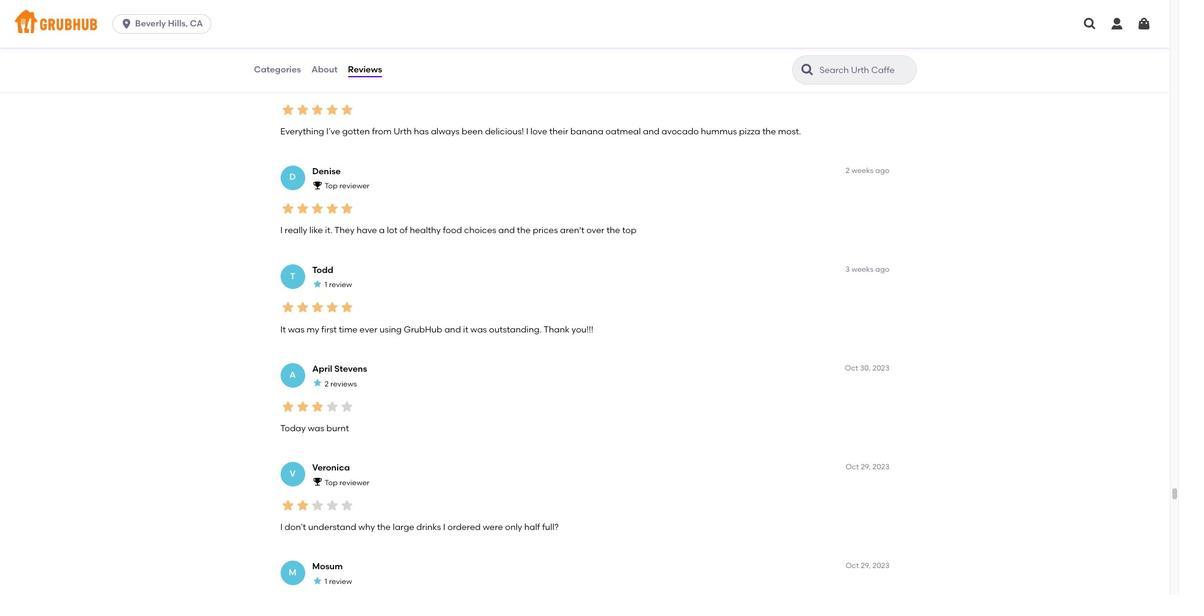 Task type: locate. For each thing, give the bounding box(es) containing it.
and
[[643, 127, 660, 137], [499, 226, 515, 236], [445, 325, 461, 335]]

reviewer for denise
[[340, 182, 370, 191]]

was for todd
[[288, 325, 305, 335]]

trophy icon image down about
[[312, 82, 322, 91]]

large
[[393, 523, 415, 533]]

top for veronica
[[325, 479, 338, 488]]

the right pizza
[[763, 127, 776, 137]]

review for mosum
[[329, 578, 352, 587]]

2 vertical spatial and
[[445, 325, 461, 335]]

urth
[[394, 127, 412, 137]]

0 vertical spatial weeks
[[852, 67, 874, 76]]

2 vertical spatial reviewer
[[340, 479, 370, 488]]

oct
[[845, 364, 859, 373], [846, 463, 859, 472], [846, 562, 859, 571]]

1 for todd
[[325, 281, 327, 290]]

most.
[[778, 127, 801, 137]]

3 weeks from the top
[[852, 265, 874, 274]]

hills,
[[168, 18, 188, 29]]

0 vertical spatial top reviewer
[[325, 83, 370, 92]]

1 oct 29, 2023 from the top
[[846, 463, 890, 472]]

full?
[[542, 523, 559, 533]]

mosum
[[312, 562, 343, 573]]

m
[[289, 568, 297, 579]]

of
[[400, 226, 408, 236]]

ago for top
[[876, 166, 890, 175]]

1 1 from the top
[[325, 281, 327, 290]]

review down mosum
[[329, 578, 352, 587]]

2
[[846, 67, 850, 76], [846, 166, 850, 175], [325, 380, 329, 389]]

3 svg image from the left
[[1137, 17, 1152, 31]]

star icon image
[[280, 103, 295, 117], [295, 103, 310, 117], [310, 103, 325, 117], [325, 103, 339, 117], [339, 103, 354, 117], [280, 202, 295, 216], [295, 202, 310, 216], [310, 202, 325, 216], [325, 202, 339, 216], [339, 202, 354, 216], [312, 280, 322, 289], [280, 301, 295, 315], [295, 301, 310, 315], [310, 301, 325, 315], [325, 301, 339, 315], [339, 301, 354, 315], [312, 379, 322, 388], [280, 400, 295, 414], [295, 400, 310, 414], [310, 400, 325, 414], [325, 400, 339, 414], [339, 400, 354, 414], [280, 499, 295, 514], [295, 499, 310, 514], [310, 499, 325, 514], [325, 499, 339, 514], [339, 499, 354, 514], [312, 577, 322, 587]]

1 reviewer from the top
[[340, 83, 370, 92]]

2023
[[873, 364, 890, 373], [873, 463, 890, 472], [873, 562, 890, 571]]

and right the choices
[[499, 226, 515, 236]]

d
[[290, 172, 296, 183]]

using
[[380, 325, 402, 335]]

1 29, from the top
[[861, 463, 871, 472]]

2 reviewer from the top
[[340, 182, 370, 191]]

oatmeal
[[606, 127, 641, 137]]

1 2 weeks ago from the top
[[846, 67, 890, 76]]

2 1 from the top
[[325, 578, 327, 587]]

2 2023 from the top
[[873, 463, 890, 472]]

3 trophy icon image from the top
[[312, 478, 322, 488]]

1 vertical spatial reviewer
[[340, 182, 370, 191]]

2 horizontal spatial and
[[643, 127, 660, 137]]

top reviewer for hannah
[[325, 83, 370, 92]]

don't
[[285, 523, 306, 533]]

review for todd
[[329, 281, 352, 290]]

only
[[505, 523, 523, 533]]

top reviewer down veronica
[[325, 479, 370, 488]]

0 vertical spatial oct 29, 2023
[[846, 463, 890, 472]]

ago for the
[[876, 67, 890, 76]]

was for april stevens
[[308, 424, 325, 434]]

0 vertical spatial review
[[329, 281, 352, 290]]

1 horizontal spatial svg image
[[1110, 17, 1125, 31]]

hummus
[[701, 127, 737, 137]]

weeks for top
[[852, 166, 874, 175]]

oct for i don't understand why the large drinks i ordered were only half full?
[[846, 463, 859, 472]]

2 weeks ago
[[846, 67, 890, 76], [846, 166, 890, 175]]

reviews
[[331, 380, 357, 389]]

1 vertical spatial review
[[329, 578, 352, 587]]

like
[[309, 226, 323, 236]]

1
[[325, 281, 327, 290], [325, 578, 327, 587]]

top reviewer for veronica
[[325, 479, 370, 488]]

and left it
[[445, 325, 461, 335]]

2 vertical spatial trophy icon image
[[312, 478, 322, 488]]

weeks for the
[[852, 67, 874, 76]]

1 vertical spatial top reviewer
[[325, 182, 370, 191]]

top down denise
[[325, 182, 338, 191]]

1 trophy icon image from the top
[[312, 82, 322, 91]]

categories
[[254, 64, 301, 75]]

beverly hills, ca button
[[113, 14, 216, 34]]

1 vertical spatial 2023
[[873, 463, 890, 472]]

1 horizontal spatial was
[[308, 424, 325, 434]]

3
[[846, 265, 850, 274]]

2 29, from the top
[[861, 562, 871, 571]]

Search Urth Caffe search field
[[819, 65, 913, 76]]

1 review down mosum
[[325, 578, 352, 587]]

svg image
[[1083, 17, 1098, 31], [1110, 17, 1125, 31], [1137, 17, 1152, 31]]

trophy icon image down veronica
[[312, 478, 322, 488]]

1 review for mosum
[[325, 578, 352, 587]]

2 top from the top
[[325, 182, 338, 191]]

the
[[763, 127, 776, 137], [517, 226, 531, 236], [607, 226, 621, 236], [377, 523, 391, 533]]

trophy icon image for hannah
[[312, 82, 322, 91]]

1 vertical spatial 29,
[[861, 562, 871, 571]]

2 oct 29, 2023 from the top
[[846, 562, 890, 571]]

1 top from the top
[[325, 83, 338, 92]]

2 trophy icon image from the top
[[312, 181, 322, 190]]

0 vertical spatial 2
[[846, 67, 850, 76]]

1 ago from the top
[[876, 67, 890, 76]]

1 review from the top
[[329, 281, 352, 290]]

2 horizontal spatial svg image
[[1137, 17, 1152, 31]]

30,
[[860, 364, 871, 373]]

0 vertical spatial 2 weeks ago
[[846, 67, 890, 76]]

ago
[[876, 67, 890, 76], [876, 166, 890, 175], [876, 265, 890, 274]]

0 vertical spatial 1
[[325, 281, 327, 290]]

1 vertical spatial 2 weeks ago
[[846, 166, 890, 175]]

0 horizontal spatial was
[[288, 325, 305, 335]]

0 vertical spatial 29,
[[861, 463, 871, 472]]

1 vertical spatial oct 29, 2023
[[846, 562, 890, 571]]

1 2023 from the top
[[873, 364, 890, 373]]

1 vertical spatial 1
[[325, 578, 327, 587]]

categories button
[[253, 48, 302, 92]]

it
[[280, 325, 286, 335]]

0 vertical spatial 2023
[[873, 364, 890, 373]]

1 review down todd
[[325, 281, 352, 290]]

the right why
[[377, 523, 391, 533]]

their
[[550, 127, 569, 137]]

2 vertical spatial oct
[[846, 562, 859, 571]]

burnt
[[327, 424, 349, 434]]

trophy icon image
[[312, 82, 322, 91], [312, 181, 322, 190], [312, 478, 322, 488]]

1 vertical spatial top
[[325, 182, 338, 191]]

1 down todd
[[325, 281, 327, 290]]

1 down mosum
[[325, 578, 327, 587]]

and right oatmeal
[[643, 127, 660, 137]]

it was my first time ever using grubhub and it was outstanding. thank you!!!
[[280, 325, 594, 335]]

2 vertical spatial top reviewer
[[325, 479, 370, 488]]

reviews button
[[348, 48, 383, 92]]

drinks
[[417, 523, 441, 533]]

top down hannah
[[325, 83, 338, 92]]

0 vertical spatial top
[[325, 83, 338, 92]]

1 vertical spatial ago
[[876, 166, 890, 175]]

1 horizontal spatial and
[[499, 226, 515, 236]]

trophy icon image down denise
[[312, 181, 322, 190]]

stevens
[[335, 364, 367, 375]]

2 weeks from the top
[[852, 166, 874, 175]]

time
[[339, 325, 358, 335]]

0 vertical spatial and
[[643, 127, 660, 137]]

oct for today was burnt
[[845, 364, 859, 373]]

2 top reviewer from the top
[[325, 182, 370, 191]]

0 horizontal spatial and
[[445, 325, 461, 335]]

i don't understand why the large drinks i ordered were only half full?
[[280, 523, 559, 533]]

veronica
[[312, 463, 350, 474]]

2 2 weeks ago from the top
[[846, 166, 890, 175]]

oct 29, 2023
[[846, 463, 890, 472], [846, 562, 890, 571]]

3 top from the top
[[325, 479, 338, 488]]

2 review from the top
[[329, 578, 352, 587]]

love
[[531, 127, 548, 137]]

1 vertical spatial weeks
[[852, 166, 874, 175]]

hannah
[[312, 67, 346, 78]]

1 vertical spatial oct
[[846, 463, 859, 472]]

have
[[357, 226, 377, 236]]

it
[[463, 325, 469, 335]]

29,
[[861, 463, 871, 472], [861, 562, 871, 571]]

avocado
[[662, 127, 699, 137]]

aren't
[[560, 226, 585, 236]]

reviewer down veronica
[[340, 479, 370, 488]]

review
[[329, 281, 352, 290], [329, 578, 352, 587]]

top reviewer for denise
[[325, 182, 370, 191]]

reviewer down denise
[[340, 182, 370, 191]]

reviews
[[348, 64, 382, 75]]

0 vertical spatial 1 review
[[325, 281, 352, 290]]

1 vertical spatial trophy icon image
[[312, 181, 322, 190]]

top down veronica
[[325, 479, 338, 488]]

was
[[288, 325, 305, 335], [471, 325, 487, 335], [308, 424, 325, 434]]

reviewer
[[340, 83, 370, 92], [340, 182, 370, 191], [340, 479, 370, 488]]

ordered
[[448, 523, 481, 533]]

1 vertical spatial 2
[[846, 166, 850, 175]]

top reviewer down hannah
[[325, 83, 370, 92]]

1 1 review from the top
[[325, 281, 352, 290]]

3 ago from the top
[[876, 265, 890, 274]]

1 vertical spatial and
[[499, 226, 515, 236]]

1 review
[[325, 281, 352, 290], [325, 578, 352, 587]]

0 vertical spatial ago
[[876, 67, 890, 76]]

29, for mosum
[[861, 562, 871, 571]]

1 vertical spatial 1 review
[[325, 578, 352, 587]]

1 svg image from the left
[[1083, 17, 1098, 31]]

half
[[525, 523, 540, 533]]

0 vertical spatial reviewer
[[340, 83, 370, 92]]

2 vertical spatial weeks
[[852, 265, 874, 274]]

0 vertical spatial oct
[[845, 364, 859, 373]]

2 ago from the top
[[876, 166, 890, 175]]

2 1 review from the top
[[325, 578, 352, 587]]

always
[[431, 127, 460, 137]]

food
[[443, 226, 462, 236]]

2 vertical spatial ago
[[876, 265, 890, 274]]

top reviewer down denise
[[325, 182, 370, 191]]

review down todd
[[329, 281, 352, 290]]

0 horizontal spatial svg image
[[1083, 17, 1098, 31]]

today was burnt
[[280, 424, 349, 434]]

3 top reviewer from the top
[[325, 479, 370, 488]]

top for hannah
[[325, 83, 338, 92]]

3 reviewer from the top
[[340, 479, 370, 488]]

1 top reviewer from the top
[[325, 83, 370, 92]]

over
[[587, 226, 605, 236]]

1 weeks from the top
[[852, 67, 874, 76]]

reviewer for hannah
[[340, 83, 370, 92]]

2 vertical spatial top
[[325, 479, 338, 488]]

why
[[359, 523, 375, 533]]

grubhub
[[404, 325, 443, 335]]

reviewer down reviews
[[340, 83, 370, 92]]

2 vertical spatial 2023
[[873, 562, 890, 571]]

beverly hills, ca
[[135, 18, 203, 29]]

2 horizontal spatial was
[[471, 325, 487, 335]]

0 vertical spatial trophy icon image
[[312, 82, 322, 91]]

top
[[325, 83, 338, 92], [325, 182, 338, 191], [325, 479, 338, 488]]

weeks
[[852, 67, 874, 76], [852, 166, 874, 175], [852, 265, 874, 274]]

i
[[526, 127, 529, 137], [280, 226, 283, 236], [280, 523, 283, 533], [443, 523, 446, 533]]



Task type: vqa. For each thing, say whether or not it's contained in the screenshot.
the No fees
no



Task type: describe. For each thing, give the bounding box(es) containing it.
trophy icon image for veronica
[[312, 478, 322, 488]]

ever
[[360, 325, 378, 335]]

1 for mosum
[[325, 578, 327, 587]]

1 review for todd
[[325, 281, 352, 290]]

prices
[[533, 226, 558, 236]]

trophy icon image for denise
[[312, 181, 322, 190]]

oct 29, 2023 for veronica
[[846, 463, 890, 472]]

first
[[322, 325, 337, 335]]

beverly
[[135, 18, 166, 29]]

everything
[[280, 127, 324, 137]]

lot
[[387, 226, 398, 236]]

gotten
[[342, 127, 370, 137]]

the left top
[[607, 226, 621, 236]]

2 weeks ago for i really like it. they have a lot of healthy food choices and the prices aren't over the top
[[846, 166, 890, 175]]

h
[[289, 73, 296, 84]]

2 for i really like it. they have a lot of healthy food choices and the prices aren't over the top
[[846, 166, 850, 175]]

ca
[[190, 18, 203, 29]]

2 vertical spatial 2
[[325, 380, 329, 389]]

v
[[290, 469, 296, 480]]

search icon image
[[800, 63, 815, 77]]

2 for everything i've gotten from urth has always been delicious! i love their banana oatmeal and avocado hummus pizza the most.
[[846, 67, 850, 76]]

you!!!
[[572, 325, 594, 335]]

everything i've gotten from urth has always been delicious! i love their banana oatmeal and avocado hummus pizza the most.
[[280, 127, 801, 137]]

i've
[[326, 127, 340, 137]]

oct 30, 2023
[[845, 364, 890, 373]]

2023 for today was burnt
[[873, 364, 890, 373]]

2023 for i don't understand why the large drinks i ordered were only half full?
[[873, 463, 890, 472]]

today
[[280, 424, 306, 434]]

i left the don't
[[280, 523, 283, 533]]

svg image
[[120, 18, 133, 30]]

a
[[379, 226, 385, 236]]

top for denise
[[325, 182, 338, 191]]

top
[[623, 226, 637, 236]]

about
[[312, 64, 338, 75]]

banana
[[571, 127, 604, 137]]

been
[[462, 127, 483, 137]]

outstanding.
[[489, 325, 542, 335]]

i right drinks
[[443, 523, 446, 533]]

it.
[[325, 226, 333, 236]]

april stevens
[[312, 364, 367, 375]]

were
[[483, 523, 503, 533]]

really
[[285, 226, 307, 236]]

i left the 'love'
[[526, 127, 529, 137]]

understand
[[308, 523, 357, 533]]

i really like it. they have a lot of healthy food choices and the prices aren't over the top
[[280, 226, 637, 236]]

denise
[[312, 166, 341, 177]]

2 svg image from the left
[[1110, 17, 1125, 31]]

t
[[290, 271, 295, 282]]

healthy
[[410, 226, 441, 236]]

a
[[290, 370, 296, 381]]

delicious!
[[485, 127, 524, 137]]

my
[[307, 325, 319, 335]]

2 reviews
[[325, 380, 357, 389]]

3 weeks ago
[[846, 265, 890, 274]]

reviewer for veronica
[[340, 479, 370, 488]]

the left the prices
[[517, 226, 531, 236]]

has
[[414, 127, 429, 137]]

choices
[[464, 226, 497, 236]]

3 2023 from the top
[[873, 562, 890, 571]]

2 weeks ago for everything i've gotten from urth has always been delicious! i love their banana oatmeal and avocado hummus pizza the most.
[[846, 67, 890, 76]]

from
[[372, 127, 392, 137]]

they
[[335, 226, 355, 236]]

29, for veronica
[[861, 463, 871, 472]]

todd
[[312, 265, 334, 276]]

i left really
[[280, 226, 283, 236]]

main navigation navigation
[[0, 0, 1170, 48]]

thank
[[544, 325, 570, 335]]

pizza
[[739, 127, 761, 137]]

april
[[312, 364, 333, 375]]

about button
[[311, 48, 338, 92]]

oct 29, 2023 for mosum
[[846, 562, 890, 571]]



